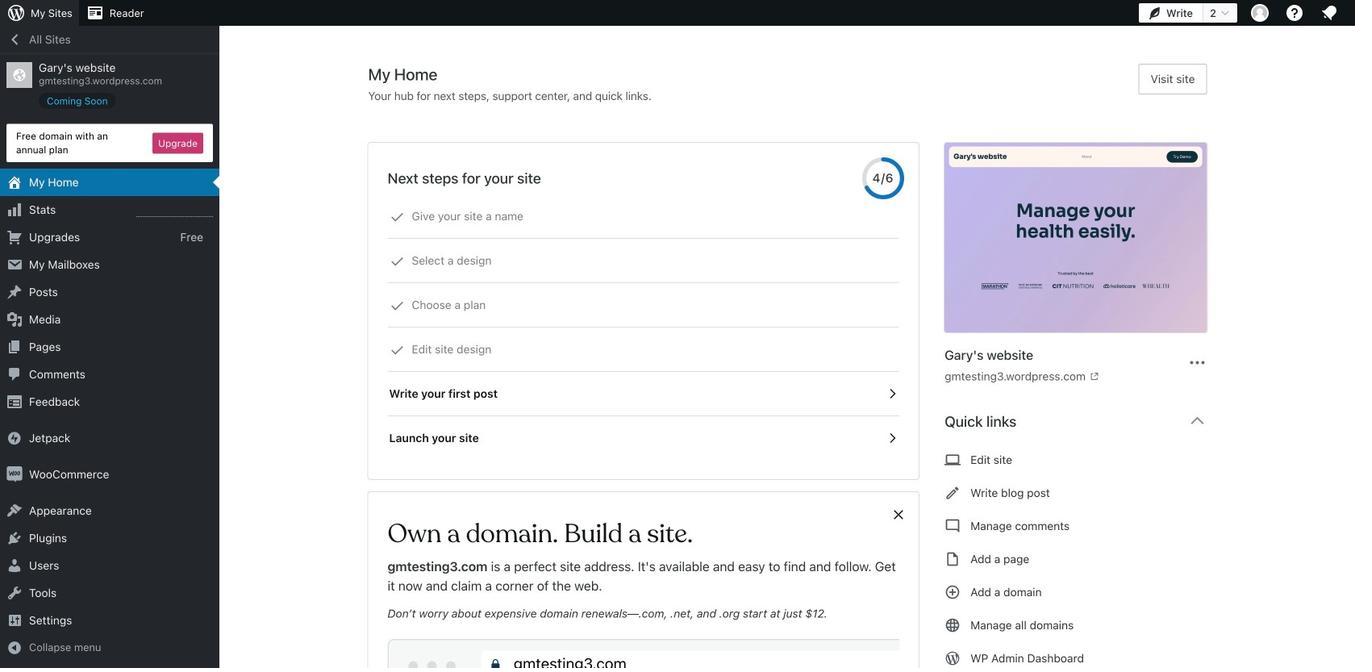 Task type: locate. For each thing, give the bounding box(es) containing it.
img image
[[6, 430, 23, 446], [6, 466, 23, 483]]

3 task complete image from the top
[[390, 343, 405, 357]]

more options for site gary's website image
[[1188, 353, 1208, 372]]

insert_drive_file image
[[945, 550, 961, 569]]

task enabled image
[[885, 387, 900, 401], [885, 431, 900, 445]]

0 vertical spatial img image
[[6, 430, 23, 446]]

task complete image
[[390, 299, 405, 313]]

progress bar
[[863, 157, 905, 199]]

help image
[[1285, 3, 1305, 23]]

0 vertical spatial task complete image
[[390, 210, 405, 224]]

1 vertical spatial task complete image
[[390, 254, 405, 269]]

1 vertical spatial task enabled image
[[885, 431, 900, 445]]

2 vertical spatial task complete image
[[390, 343, 405, 357]]

mode_comment image
[[945, 516, 961, 536]]

1 task complete image from the top
[[390, 210, 405, 224]]

1 vertical spatial img image
[[6, 466, 23, 483]]

2 img image from the top
[[6, 466, 23, 483]]

manage your notifications image
[[1320, 3, 1339, 23]]

task complete image
[[390, 210, 405, 224], [390, 254, 405, 269], [390, 343, 405, 357]]

launchpad checklist element
[[388, 194, 900, 460]]

main content
[[368, 64, 1220, 668]]

edit image
[[945, 483, 961, 503]]

dismiss domain name promotion image
[[892, 505, 906, 525]]

0 vertical spatial task enabled image
[[885, 387, 900, 401]]



Task type: describe. For each thing, give the bounding box(es) containing it.
1 task enabled image from the top
[[885, 387, 900, 401]]

my profile image
[[1252, 4, 1269, 22]]

highest hourly views 0 image
[[136, 207, 213, 217]]

1 img image from the top
[[6, 430, 23, 446]]

2 task enabled image from the top
[[885, 431, 900, 445]]

laptop image
[[945, 450, 961, 470]]

2 task complete image from the top
[[390, 254, 405, 269]]



Task type: vqa. For each thing, say whether or not it's contained in the screenshot.
WooCommerce Square image
no



